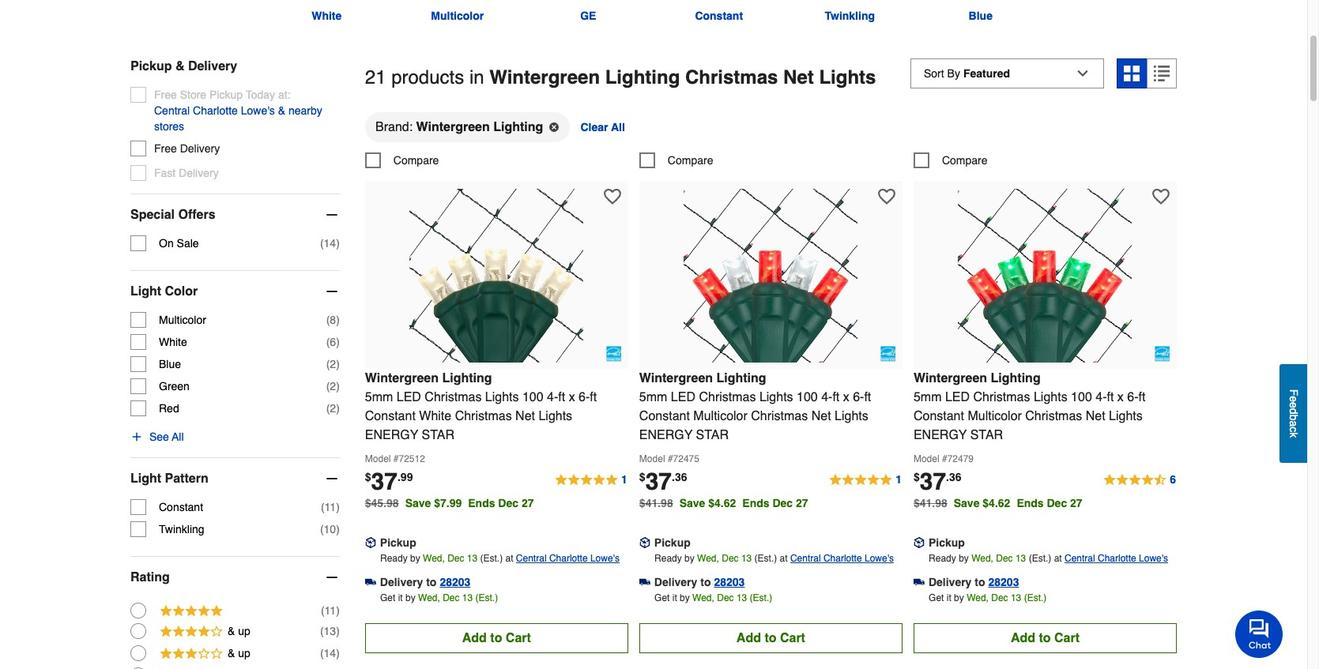 Task type: locate. For each thing, give the bounding box(es) containing it.
0 horizontal spatial 5mm
[[365, 390, 393, 405]]

compare
[[394, 154, 439, 167], [668, 154, 714, 167], [943, 154, 988, 167]]

led
[[397, 390, 421, 405], [671, 390, 696, 405], [946, 390, 970, 405]]

2 truck filled image from the left
[[914, 577, 925, 588]]

light left the pattern
[[130, 472, 161, 486]]

$41.98 save $4.62 ends dec 27 down 72475 at the bottom of page
[[640, 497, 809, 510]]

3 ends from the left
[[1017, 497, 1044, 510]]

2 horizontal spatial 28203 button
[[989, 575, 1020, 590]]

actual price $37.36 element
[[640, 468, 688, 496], [914, 468, 962, 496]]

central inside central charlotte lowe's & nearby stores
[[154, 104, 190, 117]]

heart outline image
[[604, 188, 621, 205], [879, 188, 896, 205]]

$41.98 save $4.62 ends dec 27 down 72479
[[914, 497, 1083, 510]]

0 horizontal spatial 37
[[371, 468, 398, 496]]

0 horizontal spatial save
[[405, 497, 431, 510]]

0 horizontal spatial savings save $4.62 element
[[680, 497, 815, 510]]

white
[[312, 9, 342, 22], [159, 336, 187, 349], [419, 409, 452, 424]]

( 8 )
[[326, 314, 340, 327]]

lighting inside 'list box'
[[494, 120, 544, 134]]

minus image
[[324, 284, 340, 300], [324, 570, 340, 586]]

3 5mm from the left
[[914, 390, 942, 405]]

2 ( 2 ) from the top
[[326, 380, 340, 393]]

add
[[462, 632, 487, 646], [737, 632, 762, 646], [1011, 632, 1036, 646]]

2 $ from the left
[[640, 471, 646, 484]]

chat invite button image
[[1236, 611, 1284, 659]]

ends dec 27 element for 6's actual price $37.36 element
[[1017, 497, 1090, 510]]

.36
[[672, 471, 688, 484], [947, 471, 962, 484]]

8
[[330, 314, 336, 327]]

all right clear
[[611, 121, 625, 133]]

1 energy star qualified image from the left
[[606, 346, 622, 362]]

1 5mm from the left
[[365, 390, 393, 405]]

model # 72479
[[914, 454, 974, 465]]

1 horizontal spatial led
[[671, 390, 696, 405]]

2 get it by wed, dec 13 (est.) from the left
[[655, 593, 773, 604]]

light left color
[[130, 285, 161, 299]]

1 ready from the left
[[380, 553, 408, 564]]

constant
[[695, 9, 743, 22], [365, 409, 416, 424], [640, 409, 690, 424], [914, 409, 965, 424], [159, 501, 203, 514]]

energy star qualified image for 2nd wintergreen lighting5mm led christmas lights 100 4-ft x 6-ft constant multicolor christmas net lights energy star element from the right
[[881, 346, 897, 362]]

0 horizontal spatial get
[[380, 593, 396, 604]]

1 x from the left
[[569, 390, 575, 405]]

1 horizontal spatial all
[[611, 121, 625, 133]]

net inside wintergreen lighting 5mm led christmas lights 100 4-ft x 6-ft constant white christmas net lights energy star
[[516, 409, 535, 424]]

.36 down 72479
[[947, 471, 962, 484]]

1 $41.98 from the left
[[640, 497, 674, 510]]

& right "4 stars" image
[[228, 625, 235, 638]]

2 $41.98 from the left
[[914, 497, 948, 510]]

2 horizontal spatial 5 stars image
[[829, 471, 903, 490]]

charlotte for second 28203 button from the right
[[824, 553, 863, 564]]

truck filled image
[[365, 577, 376, 588], [914, 577, 925, 588]]

model up $ 37 .99 on the bottom left of the page
[[365, 454, 391, 465]]

( 11 ) inside option group
[[321, 605, 340, 618]]

pickup image
[[365, 538, 376, 549], [640, 538, 651, 549], [914, 538, 925, 549]]

led up 72512
[[397, 390, 421, 405]]

1 horizontal spatial central charlotte lowe's button
[[791, 551, 894, 567]]

( 2 ) for red
[[326, 402, 340, 415]]

ready
[[380, 553, 408, 564], [655, 553, 682, 564], [929, 553, 957, 564]]

1 4- from the left
[[547, 390, 559, 405]]

1 it from the left
[[398, 593, 403, 604]]

store
[[180, 88, 207, 101]]

lowe's
[[241, 104, 275, 117], [591, 553, 620, 564], [865, 553, 894, 564], [1140, 553, 1169, 564]]

1 cart from the left
[[506, 632, 531, 646]]

lighting inside wintergreen lighting 5mm led christmas lights 100 4-ft x 6-ft constant white christmas net lights energy star
[[442, 371, 492, 386]]

e up b
[[1288, 403, 1301, 409]]

3 4- from the left
[[1096, 390, 1108, 405]]

option group
[[130, 602, 340, 670]]

1 vertical spatial free
[[154, 142, 177, 155]]

2 horizontal spatial led
[[946, 390, 970, 405]]

1 up from the top
[[238, 625, 251, 638]]

( for twinkling
[[320, 523, 324, 536]]

central charlotte lowe's button for 1st 28203 button
[[516, 551, 620, 567]]

& up right "4 stars" image
[[228, 625, 251, 638]]

4- for model # 72475
[[822, 390, 833, 405]]

1 horizontal spatial actual price $37.36 element
[[914, 468, 962, 496]]

2 28203 button from the left
[[715, 575, 745, 590]]

constant inside wintergreen lighting 5mm led christmas lights 100 4-ft x 6-ft constant white christmas net lights energy star
[[365, 409, 416, 424]]

central charlotte lowe's & nearby stores
[[154, 104, 323, 133]]

0 horizontal spatial actual price $37.36 element
[[640, 468, 688, 496]]

save down .99
[[405, 497, 431, 510]]

ready by wed, dec 13 (est.) at central charlotte lowe's for 3rd 28203 button from the left
[[929, 553, 1169, 564]]

at:
[[278, 88, 291, 101]]

star up 72475 at the bottom of page
[[696, 428, 729, 443]]

0 horizontal spatial energy star qualified image
[[606, 346, 622, 362]]

1 horizontal spatial twinkling
[[825, 9, 876, 22]]

1 horizontal spatial heart outline image
[[879, 188, 896, 205]]

wintergreen
[[490, 66, 600, 88], [416, 120, 490, 134], [365, 371, 439, 386], [640, 371, 713, 386], [914, 371, 988, 386]]

1 minus image from the top
[[324, 207, 340, 223]]

constant for model # 72512
[[365, 409, 416, 424]]

multicolor
[[431, 9, 484, 22], [159, 314, 206, 327], [694, 409, 748, 424], [968, 409, 1022, 424]]

on
[[159, 237, 174, 250]]

up for ( 14 )
[[238, 648, 251, 660]]

$ up was price $45.98 element
[[365, 471, 371, 484]]

1 vertical spatial ( 2 )
[[326, 380, 340, 393]]

1 $41.98 save $4.62 ends dec 27 from the left
[[640, 497, 809, 510]]

2 horizontal spatial delivery to 28203
[[929, 576, 1020, 589]]

2 ft from the left
[[590, 390, 597, 405]]

get it by wed, dec 13 (est.)
[[380, 593, 498, 604], [655, 593, 773, 604], [929, 593, 1047, 604]]

1 horizontal spatial energy
[[640, 428, 693, 443]]

2 horizontal spatial 4-
[[1096, 390, 1108, 405]]

2 horizontal spatial $
[[914, 471, 920, 484]]

1 get it by wed, dec 13 (est.) from the left
[[380, 593, 498, 604]]

minus image inside rating button
[[324, 570, 340, 586]]

delivery to 28203
[[380, 576, 471, 589], [655, 576, 745, 589], [929, 576, 1020, 589]]

$ 37 .36 for 1
[[640, 468, 688, 496]]

4- inside wintergreen lighting 5mm led christmas lights 100 4-ft x 6-ft constant white christmas net lights energy star
[[547, 390, 559, 405]]

1 horizontal spatial x
[[844, 390, 850, 405]]

0 horizontal spatial white
[[159, 336, 187, 349]]

energy up model # 72512
[[365, 428, 419, 443]]

2 compare from the left
[[668, 154, 714, 167]]

3 delivery to 28203 from the left
[[929, 576, 1020, 589]]

0 horizontal spatial 1 button
[[554, 471, 629, 490]]

2 11 from the top
[[325, 605, 336, 618]]

1 get from the left
[[380, 593, 396, 604]]

f
[[1288, 390, 1301, 397]]

1 add to cart from the left
[[462, 632, 531, 646]]

save for actual price $37.99 element
[[405, 497, 431, 510]]

1 horizontal spatial 100
[[797, 390, 818, 405]]

11 inside option group
[[325, 605, 336, 618]]

1 ends dec 27 element from the left
[[468, 497, 541, 510]]

d
[[1288, 409, 1301, 415]]

2 ready by wed, dec 13 (est.) at central charlotte lowe's from the left
[[655, 553, 894, 564]]

b
[[1288, 415, 1301, 421]]

3 ends dec 27 element from the left
[[1017, 497, 1090, 510]]

( 11 )
[[321, 501, 340, 514], [321, 605, 340, 618]]

1 vertical spatial 6
[[1171, 473, 1177, 486]]

0 horizontal spatial it
[[398, 593, 403, 604]]

all inside button
[[611, 121, 625, 133]]

9 ) from the top
[[336, 605, 340, 618]]

grid view image
[[1125, 66, 1140, 81]]

2 wintergreen lighting 5mm led christmas lights 100 4-ft x 6-ft constant multicolor christmas net lights energy star from the left
[[914, 371, 1146, 443]]

4- for model # 72479
[[1096, 390, 1108, 405]]

& up
[[228, 625, 251, 638], [228, 648, 251, 660]]

wintergreen lighting5mm led christmas lights 100 4-ft x 6-ft constant multicolor christmas net lights energy star element
[[640, 181, 903, 369], [914, 181, 1178, 369]]

11 up 10
[[325, 501, 336, 514]]

1 horizontal spatial ends
[[743, 497, 770, 510]]

1 horizontal spatial cart
[[781, 632, 806, 646]]

1 horizontal spatial 5 stars image
[[554, 471, 629, 490]]

( 14 ) down ( 13 )
[[320, 648, 340, 660]]

model # 72475
[[640, 454, 700, 465]]

ready for 1st 28203 button pickup image
[[380, 553, 408, 564]]

model left 72475 at the bottom of page
[[640, 454, 666, 465]]

$ down model # 72479
[[914, 471, 920, 484]]

rating
[[130, 571, 170, 585]]

& up right 3 stars image
[[228, 648, 251, 660]]

0 vertical spatial minus image
[[324, 284, 340, 300]]

0 vertical spatial light
[[130, 285, 161, 299]]

3 add to cart button from the left
[[914, 624, 1178, 654]]

2 4- from the left
[[822, 390, 833, 405]]

3 compare from the left
[[943, 154, 988, 167]]

net for model # 72479
[[1086, 409, 1106, 424]]

.99
[[398, 471, 413, 484]]

3 x from the left
[[1118, 390, 1124, 405]]

all right see
[[172, 431, 184, 444]]

up right 3 stars image
[[238, 648, 251, 660]]

2 delivery to 28203 from the left
[[655, 576, 745, 589]]

minus image up the "8"
[[324, 284, 340, 300]]

100 inside wintergreen lighting 5mm led christmas lights 100 4-ft x 6-ft constant white christmas net lights energy star
[[523, 390, 544, 405]]

up right "4 stars" image
[[238, 625, 251, 638]]

0 horizontal spatial 4-
[[547, 390, 559, 405]]

wed,
[[423, 553, 445, 564], [698, 553, 720, 564], [972, 553, 994, 564], [418, 593, 440, 604], [693, 593, 715, 604], [967, 593, 989, 604]]

actual price $37.99 element
[[365, 468, 413, 496]]

11 up ( 13 )
[[325, 605, 336, 618]]

8 ) from the top
[[336, 523, 340, 536]]

0 horizontal spatial 5 stars image
[[159, 603, 224, 621]]

0 horizontal spatial 27
[[522, 497, 534, 510]]

1 horizontal spatial add
[[737, 632, 762, 646]]

0 horizontal spatial energy
[[365, 428, 419, 443]]

5mm for model # 72479
[[914, 390, 942, 405]]

compare inside 5006194387 element
[[943, 154, 988, 167]]

add to cart
[[462, 632, 531, 646], [737, 632, 806, 646], [1011, 632, 1080, 646]]

1 horizontal spatial 4-
[[822, 390, 833, 405]]

1 horizontal spatial at
[[780, 553, 788, 564]]

0 horizontal spatial #
[[394, 454, 399, 465]]

0 horizontal spatial add to cart button
[[365, 624, 629, 654]]

dec
[[499, 497, 519, 510], [773, 497, 793, 510], [1047, 497, 1068, 510], [448, 553, 465, 564], [722, 553, 739, 564], [997, 553, 1014, 564], [443, 593, 460, 604], [717, 593, 734, 604], [992, 593, 1009, 604]]

get for pickup image corresponding to 3rd 28203 button from the left
[[929, 593, 945, 604]]

truck filled image for 1st 28203 button pickup image
[[365, 577, 376, 588]]

1 vertical spatial 2
[[330, 380, 336, 393]]

$41.98 for 6
[[914, 497, 948, 510]]

wintergreen inside wintergreen lighting 5mm led christmas lights 100 4-ft x 6-ft constant white christmas net lights energy star
[[365, 371, 439, 386]]

1 horizontal spatial 28203 button
[[715, 575, 745, 590]]

( for green
[[326, 380, 330, 393]]

was price $41.98 element down model # 72475
[[640, 493, 680, 510]]

2 5mm from the left
[[640, 390, 668, 405]]

0 horizontal spatial $4.62
[[709, 497, 737, 510]]

pickup
[[130, 59, 172, 73], [210, 88, 243, 101], [380, 537, 417, 549], [655, 537, 691, 549], [929, 537, 966, 549]]

free
[[154, 88, 177, 101], [154, 142, 177, 155]]

get
[[380, 593, 396, 604], [655, 593, 670, 604], [929, 593, 945, 604]]

all for clear all
[[611, 121, 625, 133]]

star up 72512
[[422, 428, 455, 443]]

1 vertical spatial ( 11 )
[[321, 605, 340, 618]]

light inside button
[[130, 472, 161, 486]]

e up d
[[1288, 397, 1301, 403]]

1 horizontal spatial 6
[[1171, 473, 1177, 486]]

2 energy from the left
[[640, 428, 693, 443]]

0 vertical spatial 6
[[330, 336, 336, 349]]

nearby
[[289, 104, 323, 117]]

21
[[365, 66, 386, 88]]

1 ) from the top
[[336, 237, 340, 250]]

charlotte
[[193, 104, 238, 117], [550, 553, 588, 564], [824, 553, 863, 564], [1099, 553, 1137, 564]]

ready by wed, dec 13 (est.) at central charlotte lowe's for second 28203 button from the right
[[655, 553, 894, 564]]

compare inside the 5006194147 element
[[668, 154, 714, 167]]

1 vertical spatial up
[[238, 648, 251, 660]]

wintergreen lighting 5mm led christmas lights 100 4-ft x 6-ft constant multicolor christmas net lights energy star image
[[684, 189, 858, 363], [959, 189, 1133, 363]]

rating button
[[130, 557, 340, 599]]

blue
[[969, 9, 993, 22], [159, 358, 181, 371]]

2 pickup image from the left
[[640, 538, 651, 549]]

star inside wintergreen lighting 5mm led christmas lights 100 4-ft x 6-ft constant white christmas net lights energy star
[[422, 428, 455, 443]]

3 ) from the top
[[336, 336, 340, 349]]

free store pickup today at:
[[154, 88, 291, 101]]

central charlotte lowe's button for second 28203 button from the right
[[791, 551, 894, 567]]

0 vertical spatial up
[[238, 625, 251, 638]]

all inside button
[[172, 431, 184, 444]]

1 horizontal spatial savings save $4.62 element
[[954, 497, 1090, 510]]

f e e d b a c k
[[1288, 390, 1301, 438]]

was price $41.98 element for 1
[[640, 493, 680, 510]]

1 was price $41.98 element from the left
[[640, 493, 680, 510]]

2 horizontal spatial get
[[929, 593, 945, 604]]

light inside button
[[130, 285, 161, 299]]

net
[[784, 66, 814, 88], [516, 409, 535, 424], [812, 409, 832, 424], [1086, 409, 1106, 424]]

5mm up model # 72475
[[640, 390, 668, 405]]

k
[[1288, 433, 1301, 438]]

minus image inside light pattern button
[[324, 471, 340, 487]]

ends
[[468, 497, 495, 510], [743, 497, 770, 510], [1017, 497, 1044, 510]]

special offers
[[130, 208, 216, 222]]

2 horizontal spatial at
[[1055, 553, 1063, 564]]

3 star from the left
[[971, 428, 1004, 443]]

products
[[392, 66, 464, 88]]

1 light from the top
[[130, 285, 161, 299]]

minus image for special offers
[[324, 207, 340, 223]]

led up 72479
[[946, 390, 970, 405]]

( 2 )
[[326, 358, 340, 371], [326, 380, 340, 393], [326, 402, 340, 415]]

x for 72475
[[844, 390, 850, 405]]

multicolor up in
[[431, 9, 484, 22]]

1 vertical spatial all
[[172, 431, 184, 444]]

at for 3rd 28203 button from the left
[[1055, 553, 1063, 564]]

savings save $4.62 element
[[680, 497, 815, 510], [954, 497, 1090, 510]]

was price $41.98 element down model # 72479
[[914, 493, 954, 510]]

2 horizontal spatial white
[[419, 409, 452, 424]]

.36 down 72475 at the bottom of page
[[672, 471, 688, 484]]

wintergreen for model # 72479
[[914, 371, 988, 386]]

1 6- from the left
[[579, 390, 590, 405]]

list box
[[365, 111, 1178, 152]]

1 horizontal spatial 6-
[[853, 390, 865, 405]]

savings save $4.62 element down 72479
[[954, 497, 1090, 510]]

actual price $37.36 element down model # 72475
[[640, 468, 688, 496]]

led inside wintergreen lighting 5mm led christmas lights 100 4-ft x 6-ft constant white christmas net lights energy star
[[397, 390, 421, 405]]

energy star qualified image inside wintergreen lighting5mm led christmas lights 100 4-ft x 6-ft constant multicolor christmas net lights energy star element
[[881, 346, 897, 362]]

5 stars image
[[554, 471, 629, 490], [829, 471, 903, 490], [159, 603, 224, 621]]

red
[[159, 402, 179, 415]]

star for 72512
[[422, 428, 455, 443]]

$41.98 down model # 72475
[[640, 497, 674, 510]]

white link
[[261, 0, 392, 24]]

1 horizontal spatial ends dec 27 element
[[743, 497, 815, 510]]

$ 37 .36 down model # 72479
[[914, 468, 962, 496]]

brand: wintergreen lighting
[[376, 120, 544, 134]]

at
[[506, 553, 514, 564], [780, 553, 788, 564], [1055, 553, 1063, 564]]

pickup for 1st 28203 button
[[380, 537, 417, 549]]

0 horizontal spatial ready by wed, dec 13 (est.) at central charlotte lowe's
[[380, 553, 620, 564]]

in
[[470, 66, 484, 88]]

) for constant
[[336, 501, 340, 514]]

) for blue
[[336, 358, 340, 371]]

1 $4.62 from the left
[[709, 497, 737, 510]]

1 horizontal spatial 1
[[896, 473, 902, 486]]

energy star qualified image for 'wintergreen lighting5mm led christmas lights 100 4-ft x 6-ft constant white christmas net lights energy star' element
[[606, 346, 622, 362]]

1 horizontal spatial 1 button
[[829, 471, 903, 490]]

led for 72479
[[946, 390, 970, 405]]

( 11 ) up ( 13 )
[[321, 605, 340, 618]]

led for 72475
[[671, 390, 696, 405]]

0 horizontal spatial add to cart
[[462, 632, 531, 646]]

star up 72479
[[971, 428, 1004, 443]]

0 horizontal spatial at
[[506, 553, 514, 564]]

actual price $37.36 element for 6
[[914, 468, 962, 496]]

0 horizontal spatial $41.98
[[640, 497, 674, 510]]

3 central charlotte lowe's button from the left
[[1065, 551, 1169, 567]]

# for 72512
[[394, 454, 399, 465]]

0 horizontal spatial delivery to 28203
[[380, 576, 471, 589]]

14 up the "8"
[[324, 237, 336, 250]]

0 horizontal spatial model
[[365, 454, 391, 465]]

wintergreen lighting 5mm led christmas lights 100 4-ft x 6-ft constant white christmas net lights energy star
[[365, 371, 597, 443]]

was price $41.98 element
[[640, 493, 680, 510], [914, 493, 954, 510]]

see all
[[149, 431, 184, 444]]

( 2 ) for green
[[326, 380, 340, 393]]

5006194387 element
[[914, 152, 988, 168]]

get it by wed, dec 13 (est.) for second 28203 button from the right
[[655, 593, 773, 604]]

free for free store pickup today at:
[[154, 88, 177, 101]]

2 horizontal spatial model
[[914, 454, 940, 465]]

2 horizontal spatial 37
[[920, 468, 947, 496]]

multicolor up 72475 at the bottom of page
[[694, 409, 748, 424]]

3 28203 from the left
[[989, 576, 1020, 589]]

28203 button
[[440, 575, 471, 590], [715, 575, 745, 590], [989, 575, 1020, 590]]

0 horizontal spatial 28203
[[440, 576, 471, 589]]

1 1 button from the left
[[554, 471, 629, 490]]

1 button
[[554, 471, 629, 490], [829, 471, 903, 490]]

1 horizontal spatial $41.98 save $4.62 ends dec 27
[[914, 497, 1083, 510]]

0 horizontal spatial 1
[[622, 473, 628, 486]]

free left the store
[[154, 88, 177, 101]]

2 ready from the left
[[655, 553, 682, 564]]

savings save $4.62 element for 1
[[680, 497, 815, 510]]

( 14 )
[[320, 237, 340, 250], [320, 648, 340, 660]]

1 horizontal spatial get it by wed, dec 13 (est.)
[[655, 593, 773, 604]]

wintergreen for model # 72475
[[640, 371, 713, 386]]

& down at:
[[278, 104, 286, 117]]

get for 1st 28203 button pickup image
[[380, 593, 396, 604]]

save down 72475 at the bottom of page
[[680, 497, 706, 510]]

6- for 72479
[[1128, 390, 1139, 405]]

$ 37 .36
[[640, 468, 688, 496], [914, 468, 962, 496]]

energy up model # 72475
[[640, 428, 693, 443]]

14 down ( 13 )
[[324, 648, 336, 660]]

2 horizontal spatial 27
[[1071, 497, 1083, 510]]

2 vertical spatial ( 2 )
[[326, 402, 340, 415]]

light
[[130, 285, 161, 299], [130, 472, 161, 486]]

0 horizontal spatial led
[[397, 390, 421, 405]]

$45.98
[[365, 497, 399, 510]]

compare inside 5006194403 "element"
[[394, 154, 439, 167]]

100
[[523, 390, 544, 405], [797, 390, 818, 405], [1072, 390, 1093, 405]]

$ down model # 72475
[[640, 471, 646, 484]]

$ 37 .36 down model # 72475
[[640, 468, 688, 496]]

wintergreen lighting 5mm led christmas lights 100 4-ft x 6-ft constant multicolor christmas net lights energy star
[[640, 371, 872, 443], [914, 371, 1146, 443]]

1 horizontal spatial .36
[[947, 471, 962, 484]]

led up 72475 at the bottom of page
[[671, 390, 696, 405]]

x inside wintergreen lighting 5mm led christmas lights 100 4-ft x 6-ft constant white christmas net lights energy star
[[569, 390, 575, 405]]

2 actual price $37.36 element from the left
[[914, 468, 962, 496]]

1 vertical spatial ( 14 )
[[320, 648, 340, 660]]

1 horizontal spatial was price $41.98 element
[[914, 493, 954, 510]]

2 was price $41.98 element from the left
[[914, 493, 954, 510]]

model for model # 72512
[[365, 454, 391, 465]]

2 model from the left
[[640, 454, 666, 465]]

model
[[365, 454, 391, 465], [640, 454, 666, 465], [914, 454, 940, 465]]

1 horizontal spatial $
[[640, 471, 646, 484]]

37 down model # 72475
[[646, 468, 672, 496]]

ends dec 27 element
[[468, 497, 541, 510], [743, 497, 815, 510], [1017, 497, 1090, 510]]

3 37 from the left
[[920, 468, 947, 496]]

get for pickup image corresponding to second 28203 button from the right
[[655, 593, 670, 604]]

1 add from the left
[[462, 632, 487, 646]]

energy star qualified image
[[1155, 346, 1171, 362]]

6- inside wintergreen lighting 5mm led christmas lights 100 4-ft x 6-ft constant white christmas net lights energy star
[[579, 390, 590, 405]]

wintergreen for model # 72512
[[365, 371, 439, 386]]

x for 72512
[[569, 390, 575, 405]]

multicolor down color
[[159, 314, 206, 327]]

1 horizontal spatial get
[[655, 593, 670, 604]]

$41.98 down model # 72479
[[914, 497, 948, 510]]

3 100 from the left
[[1072, 390, 1093, 405]]

save
[[405, 497, 431, 510], [680, 497, 706, 510], [954, 497, 980, 510]]

net for model # 72512
[[516, 409, 535, 424]]

1 ( 11 ) from the top
[[321, 501, 340, 514]]

3 energy from the left
[[914, 428, 968, 443]]

72479
[[948, 454, 974, 465]]

5mm for model # 72475
[[640, 390, 668, 405]]

1 $ 37 .36 from the left
[[640, 468, 688, 496]]

all for see all
[[172, 431, 184, 444]]

wintergreen lighting 5mm led christmas lights 100 4-ft x 6-ft constant white christmas net lights energy star image
[[410, 189, 584, 363]]

twinkling
[[825, 9, 876, 22], [159, 523, 205, 536]]

minus image for light color
[[324, 284, 340, 300]]

7 ) from the top
[[336, 501, 340, 514]]

3 ( 2 ) from the top
[[326, 402, 340, 415]]

( 14 ) up the "8"
[[320, 237, 340, 250]]

1 # from the left
[[394, 454, 399, 465]]

1 horizontal spatial 28203
[[715, 576, 745, 589]]

1 11 from the top
[[325, 501, 336, 514]]

add for 3rd add to cart button from right
[[462, 632, 487, 646]]

energy up model # 72479
[[914, 428, 968, 443]]

multicolor link
[[392, 0, 523, 24]]

minus image
[[324, 207, 340, 223], [324, 471, 340, 487]]

central charlotte lowe's & nearby stores button
[[154, 103, 340, 134]]

5mm inside wintergreen lighting 5mm led christmas lights 100 4-ft x 6-ft constant white christmas net lights energy star
[[365, 390, 393, 405]]

save down 72479
[[954, 497, 980, 510]]

0 horizontal spatial cart
[[506, 632, 531, 646]]

$ 37 .36 for 6
[[914, 468, 962, 496]]

1 star from the left
[[422, 428, 455, 443]]

2 for green
[[330, 380, 336, 393]]

$41.98 save $4.62 ends dec 27
[[640, 497, 809, 510], [914, 497, 1083, 510]]

pattern
[[165, 472, 209, 486]]

savings save $4.62 element for 6
[[954, 497, 1090, 510]]

2 horizontal spatial it
[[947, 593, 952, 604]]

5 ) from the top
[[336, 380, 340, 393]]

3 model from the left
[[914, 454, 940, 465]]

2 vertical spatial 2
[[330, 402, 336, 415]]

it
[[398, 593, 403, 604], [673, 593, 678, 604], [947, 593, 952, 604]]

energy star qualified image
[[606, 346, 622, 362], [881, 346, 897, 362]]

1 horizontal spatial $4.62
[[983, 497, 1011, 510]]

( 2 ) for blue
[[326, 358, 340, 371]]

model left 72479
[[914, 454, 940, 465]]

2 horizontal spatial central charlotte lowe's button
[[1065, 551, 1169, 567]]

0 vertical spatial 11
[[325, 501, 336, 514]]

( 11 ) up 10
[[321, 501, 340, 514]]

3 add from the left
[[1011, 632, 1036, 646]]

3 at from the left
[[1055, 553, 1063, 564]]

free down stores
[[154, 142, 177, 155]]

2 ends dec 27 element from the left
[[743, 497, 815, 510]]

1 star image
[[159, 668, 224, 670]]

$41.98 save $4.62 ends dec 27 for 6
[[914, 497, 1083, 510]]

1 28203 from the left
[[440, 576, 471, 589]]

2 horizontal spatial energy
[[914, 428, 968, 443]]

5mm up model # 72479
[[914, 390, 942, 405]]

& inside central charlotte lowe's & nearby stores
[[278, 104, 286, 117]]

$4.62
[[709, 497, 737, 510], [983, 497, 1011, 510]]

$ inside $ 37 .99
[[365, 471, 371, 484]]

1 ends from the left
[[468, 497, 495, 510]]

actual price $37.36 element down model # 72479
[[914, 468, 962, 496]]

savings save $4.62 element down 72475 at the bottom of page
[[680, 497, 815, 510]]

ready by wed, dec 13 (est.) at central charlotte lowe's for 1st 28203 button
[[380, 553, 620, 564]]

0 horizontal spatial $ 37 .36
[[640, 468, 688, 496]]

6 inside 4.5 stars image
[[1171, 473, 1177, 486]]

add for 1st add to cart button from right
[[1011, 632, 1036, 646]]

green
[[159, 380, 190, 393]]

5mm up model # 72512
[[365, 390, 393, 405]]

2 horizontal spatial get it by wed, dec 13 (est.)
[[929, 593, 1047, 604]]

2 heart outline image from the left
[[879, 188, 896, 205]]

2 minus image from the top
[[324, 570, 340, 586]]

(
[[320, 237, 324, 250], [326, 314, 330, 327], [326, 336, 330, 349], [326, 358, 330, 371], [326, 380, 330, 393], [326, 402, 330, 415], [321, 501, 325, 514], [320, 523, 324, 536], [321, 605, 325, 618], [320, 625, 324, 638], [320, 648, 324, 660]]

delivery
[[188, 59, 237, 73], [180, 142, 220, 155], [179, 167, 219, 179], [380, 576, 423, 589], [655, 576, 698, 589], [929, 576, 972, 589]]

( for constant
[[321, 501, 325, 514]]

2 $4.62 from the left
[[983, 497, 1011, 510]]

2 ( 11 ) from the top
[[321, 605, 340, 618]]

37 down model # 72479
[[920, 468, 947, 496]]

2 # from the left
[[668, 454, 673, 465]]

christmas
[[686, 66, 779, 88], [425, 390, 482, 405], [699, 390, 756, 405], [974, 390, 1031, 405], [455, 409, 512, 424], [752, 409, 808, 424], [1026, 409, 1083, 424]]

3 ready from the left
[[929, 553, 957, 564]]

14
[[324, 237, 336, 250], [324, 648, 336, 660]]

1 100 from the left
[[523, 390, 544, 405]]

clear all
[[581, 121, 625, 133]]

$41.98 for 1
[[640, 497, 674, 510]]

72512
[[399, 454, 425, 465]]

0 horizontal spatial .36
[[672, 471, 688, 484]]

ready by wed, dec 13 (est.) at central charlotte lowe's
[[380, 553, 620, 564], [655, 553, 894, 564], [929, 553, 1169, 564]]

energy inside wintergreen lighting 5mm led christmas lights 100 4-ft x 6-ft constant white christmas net lights energy star
[[365, 428, 419, 443]]

#
[[394, 454, 399, 465], [668, 454, 673, 465], [943, 454, 948, 465]]

close circle filled image
[[550, 122, 559, 132]]

2 14 from the top
[[324, 648, 336, 660]]

2 for red
[[330, 402, 336, 415]]

plus image
[[130, 431, 143, 444]]

1 2 from the top
[[330, 358, 336, 371]]

minus image inside light color button
[[324, 284, 340, 300]]

4-
[[547, 390, 559, 405], [822, 390, 833, 405], [1096, 390, 1108, 405]]

0 horizontal spatial ends dec 27 element
[[468, 497, 541, 510]]

minus image down "( 10 )"
[[324, 570, 340, 586]]

0 vertical spatial ( 11 )
[[321, 501, 340, 514]]

2 horizontal spatial add to cart button
[[914, 624, 1178, 654]]

minus image inside the special offers button
[[324, 207, 340, 223]]

1 horizontal spatial blue
[[969, 9, 993, 22]]

1 savings save $4.62 element from the left
[[680, 497, 815, 510]]

1 horizontal spatial delivery to 28203
[[655, 576, 745, 589]]

x
[[569, 390, 575, 405], [844, 390, 850, 405], [1118, 390, 1124, 405]]

heart outline image
[[1153, 188, 1170, 205]]

1 & up from the top
[[228, 625, 251, 638]]

37 up $45.98
[[371, 468, 398, 496]]

1 horizontal spatial $ 37 .36
[[914, 468, 962, 496]]

1 for $ 37 .36
[[896, 473, 902, 486]]

2 ) from the top
[[336, 314, 340, 327]]

lowe's inside central charlotte lowe's & nearby stores
[[241, 104, 275, 117]]

1 pickup image from the left
[[365, 538, 376, 549]]

1 vertical spatial light
[[130, 472, 161, 486]]

0 horizontal spatial wintergreen lighting5mm led christmas lights 100 4-ft x 6-ft constant multicolor christmas net lights energy star element
[[640, 181, 903, 369]]

$4.62 for 6
[[983, 497, 1011, 510]]



Task type: describe. For each thing, give the bounding box(es) containing it.
5 ft from the left
[[1108, 390, 1115, 405]]

6 ft from the left
[[1139, 390, 1146, 405]]

today
[[246, 88, 275, 101]]

13 inside option group
[[324, 625, 336, 638]]

light pattern
[[130, 472, 209, 486]]

2 27 from the left
[[796, 497, 809, 510]]

1 button for $ 37 .99
[[554, 471, 629, 490]]

model # 72512
[[365, 454, 425, 465]]

3 cart from the left
[[1055, 632, 1080, 646]]

( 10 )
[[320, 523, 340, 536]]

brand:
[[376, 120, 413, 134]]

white inside wintergreen lighting 5mm led christmas lights 100 4-ft x 6-ft constant white christmas net lights energy star
[[419, 409, 452, 424]]

constant link
[[654, 0, 785, 24]]

( for red
[[326, 402, 330, 415]]

light for light pattern
[[130, 472, 161, 486]]

get it by wed, dec 13 (est.) for 3rd 28203 button from the left
[[929, 593, 1047, 604]]

a
[[1288, 421, 1301, 427]]

4 stars image
[[159, 624, 224, 642]]

1 button for $ 37 .36
[[829, 471, 903, 490]]

( 14 ) inside option group
[[320, 648, 340, 660]]

5006194403 element
[[365, 152, 439, 168]]

see
[[149, 431, 169, 444]]

1 27 from the left
[[522, 497, 534, 510]]

1 ft from the left
[[559, 390, 566, 405]]

light pattern button
[[130, 459, 340, 500]]

pickup image for 3rd 28203 button from the left
[[914, 538, 925, 549]]

special
[[130, 208, 175, 222]]

truck filled image for pickup image corresponding to 3rd 28203 button from the left
[[914, 577, 925, 588]]

0 horizontal spatial blue
[[159, 358, 181, 371]]

minus image for rating
[[324, 570, 340, 586]]

minus image for light pattern
[[324, 471, 340, 487]]

37 for 6 the was price $41.98 element
[[920, 468, 947, 496]]

& up for ( 14 )
[[228, 648, 251, 660]]

fast delivery
[[154, 167, 219, 179]]

clear
[[581, 121, 609, 133]]

72475
[[673, 454, 700, 465]]

1 heart outline image from the left
[[604, 188, 621, 205]]

1 ( 14 ) from the top
[[320, 237, 340, 250]]

was price $45.98 element
[[365, 493, 405, 510]]

twinkling link
[[785, 0, 916, 24]]

) for white
[[336, 336, 340, 349]]

lowe's for pickup image corresponding to second 28203 button from the right
[[865, 553, 894, 564]]

net for model # 72475
[[812, 409, 832, 424]]

central charlotte lowe's button for 3rd 28203 button from the left
[[1065, 551, 1169, 567]]

4 ft from the left
[[865, 390, 872, 405]]

21 products in wintergreen lighting christmas net lights
[[365, 66, 877, 88]]

compare for 5006194403 "element"
[[394, 154, 439, 167]]

free for free delivery
[[154, 142, 177, 155]]

delivery to 28203 for 1st 28203 button
[[380, 576, 471, 589]]

1 e from the top
[[1288, 397, 1301, 403]]

lighting for model # 72479
[[991, 371, 1041, 386]]

pickup image for 1st 28203 button
[[365, 538, 376, 549]]

see all button
[[130, 429, 184, 445]]

wintergreen lighting 5mm led christmas lights 100 4-ft x 6-ft constant multicolor christmas net lights energy star for 72479
[[914, 371, 1146, 443]]

special offers button
[[130, 194, 340, 236]]

model for model # 72479
[[914, 454, 940, 465]]

11 ) from the top
[[336, 648, 340, 660]]

4.5 stars image
[[1103, 471, 1178, 490]]

at for 1st 28203 button
[[506, 553, 514, 564]]

color
[[165, 285, 198, 299]]

100 for model # 72479
[[1072, 390, 1093, 405]]

option group containing (
[[130, 602, 340, 670]]

at for second 28203 button from the right
[[780, 553, 788, 564]]

& up for ( 13 )
[[228, 625, 251, 638]]

light color
[[130, 285, 198, 299]]

ends dec 27 element for 1 actual price $37.36 element
[[743, 497, 815, 510]]

save for 6's actual price $37.36 element
[[954, 497, 980, 510]]

light color button
[[130, 271, 340, 312]]

3 ft from the left
[[833, 390, 840, 405]]

2 add to cart from the left
[[737, 632, 806, 646]]

( for multicolor
[[326, 314, 330, 327]]

twinkling inside twinkling "link"
[[825, 9, 876, 22]]

pickup for 3rd 28203 button from the left
[[929, 537, 966, 549]]

14 inside option group
[[324, 648, 336, 660]]

3 add to cart from the left
[[1011, 632, 1080, 646]]

list view image
[[1155, 66, 1170, 81]]

blue inside blue link
[[969, 9, 993, 22]]

.36 for 1
[[672, 471, 688, 484]]

stores
[[154, 120, 184, 133]]

2 for blue
[[330, 358, 336, 371]]

multicolor up 72479
[[968, 409, 1022, 424]]

) for twinkling
[[336, 523, 340, 536]]

1 14 from the top
[[324, 237, 336, 250]]

central for pickup image corresponding to 3rd 28203 button from the left
[[1065, 553, 1096, 564]]

ready for pickup image corresponding to second 28203 button from the right
[[655, 553, 682, 564]]

5 stars image inside option group
[[159, 603, 224, 621]]

offers
[[178, 208, 216, 222]]

( for on sale
[[320, 237, 324, 250]]

) for red
[[336, 402, 340, 415]]

# for 72479
[[943, 454, 948, 465]]

ge link
[[523, 0, 654, 24]]

2 add to cart button from the left
[[640, 624, 903, 654]]

0 horizontal spatial twinkling
[[159, 523, 205, 536]]

blue link
[[916, 0, 1047, 24]]

it for 3rd 28203 button from the left
[[947, 593, 952, 604]]

constant inside constant link
[[695, 9, 743, 22]]

6- for 72512
[[579, 390, 590, 405]]

c
[[1288, 427, 1301, 433]]

charlotte inside central charlotte lowe's & nearby stores
[[193, 104, 238, 117]]

$41.98 save $4.62 ends dec 27 for 1
[[640, 497, 809, 510]]

2 wintergreen lighting5mm led christmas lights 100 4-ft x 6-ft constant multicolor christmas net lights energy star element from the left
[[914, 181, 1178, 369]]

get it by wed, dec 13 (est.) for 1st 28203 button
[[380, 593, 498, 604]]

was price $41.98 element for 6
[[914, 493, 954, 510]]

) for multicolor
[[336, 314, 340, 327]]

& up the store
[[175, 59, 185, 73]]

ready for pickup image corresponding to 3rd 28203 button from the left
[[929, 553, 957, 564]]

10
[[324, 523, 336, 536]]

3 stars image
[[159, 646, 224, 664]]

1 wintergreen lighting5mm led christmas lights 100 4-ft x 6-ft constant multicolor christmas net lights energy star element from the left
[[640, 181, 903, 369]]

central for pickup image corresponding to second 28203 button from the right
[[791, 553, 821, 564]]

compare for 5006194387 element
[[943, 154, 988, 167]]

$ 37 .99
[[365, 468, 413, 496]]

fast
[[154, 167, 176, 179]]

5 stars image for $ 37 .36
[[829, 471, 903, 490]]

6 button
[[1103, 471, 1178, 490]]

( 6 )
[[326, 336, 340, 349]]

1 add to cart button from the left
[[365, 624, 629, 654]]

ends dec 27 element for actual price $37.99 element
[[468, 497, 541, 510]]

& right 3 stars image
[[228, 648, 235, 660]]

.36 for 6
[[947, 471, 962, 484]]

10 ) from the top
[[336, 625, 340, 638]]

lowe's for pickup image corresponding to 3rd 28203 button from the left
[[1140, 553, 1169, 564]]

$7.99
[[434, 497, 462, 510]]

pickup & delivery
[[130, 59, 237, 73]]

( for blue
[[326, 358, 330, 371]]

5006194147 element
[[640, 152, 714, 168]]

37 for the was price $41.98 element associated with 1
[[646, 468, 672, 496]]

0 vertical spatial white
[[312, 9, 342, 22]]

1 for $ 37 .99
[[622, 473, 628, 486]]

( 11 ) for rating
[[321, 605, 340, 618]]

100 for model # 72512
[[523, 390, 544, 405]]

f e e d b a c k button
[[1280, 365, 1308, 464]]

) for on sale
[[336, 237, 340, 250]]

charlotte for 3rd 28203 button from the left
[[1099, 553, 1137, 564]]

lighting for model # 72475
[[717, 371, 767, 386]]

constant for model # 72479
[[914, 409, 965, 424]]

on sale
[[159, 237, 199, 250]]

clear all button
[[579, 111, 627, 143]]

free delivery
[[154, 142, 220, 155]]

savings save $7.99 element
[[405, 497, 541, 510]]

central for 1st 28203 button pickup image
[[516, 553, 547, 564]]

3 $ from the left
[[914, 471, 920, 484]]

2 cart from the left
[[781, 632, 806, 646]]

28203 for 3rd 28203 button from the left
[[989, 576, 1020, 589]]

11 for light pattern
[[325, 501, 336, 514]]

list box containing brand:
[[365, 111, 1178, 152]]

( 11 ) for light pattern
[[321, 501, 340, 514]]

5 stars image for $ 37 .99
[[554, 471, 629, 490]]

save for 1 actual price $37.36 element
[[680, 497, 706, 510]]

x for 72479
[[1118, 390, 1124, 405]]

( 13 )
[[320, 625, 340, 638]]

compare for the 5006194147 element
[[668, 154, 714, 167]]

up for ( 13 )
[[238, 625, 251, 638]]

sale
[[177, 237, 199, 250]]

ends for ends dec 27 element related to 6's actual price $37.36 element
[[1017, 497, 1044, 510]]

3 27 from the left
[[1071, 497, 1083, 510]]

1 vertical spatial white
[[159, 336, 187, 349]]

3 28203 button from the left
[[989, 575, 1020, 590]]

2 e from the top
[[1288, 403, 1301, 409]]

$45.98 save $7.99 ends dec 27
[[365, 497, 534, 510]]

2 wintergreen lighting 5mm led christmas lights 100 4-ft x 6-ft constant multicolor christmas net lights energy star image from the left
[[959, 189, 1133, 363]]

truck filled image
[[640, 577, 651, 588]]

wintergreen lighting5mm led christmas lights 100 4-ft x 6-ft constant white christmas net lights energy star element
[[365, 181, 629, 369]]

1 28203 button from the left
[[440, 575, 471, 590]]

1 wintergreen lighting 5mm led christmas lights 100 4-ft x 6-ft constant multicolor christmas net lights energy star image from the left
[[684, 189, 858, 363]]

ge
[[581, 9, 597, 22]]



Task type: vqa. For each thing, say whether or not it's contained in the screenshot.
$7.99
yes



